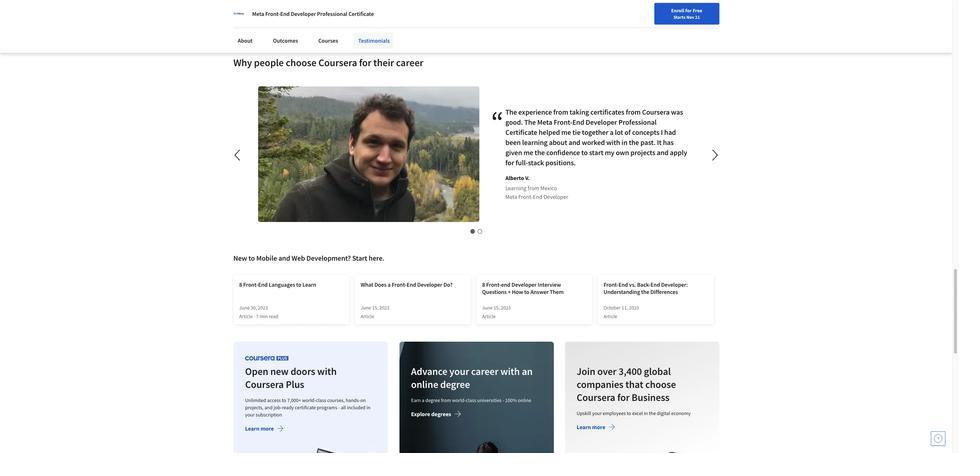 Task type: locate. For each thing, give the bounding box(es) containing it.
answer
[[531, 288, 549, 296]]

- left all
[[338, 405, 340, 411]]

career up universities
[[471, 365, 499, 378]]

2 horizontal spatial june
[[483, 305, 493, 311]]

article down the "what"
[[361, 313, 375, 320]]

the down experience
[[525, 118, 536, 127]]

with inside " the experience from taking certificates from coursera was good. the meta front-end developer professional certificate helped me tie together a lot of concepts i had been learning about and worked with in the past. it has given me the confidence to start my own projects and apply for full-stack positions.
[[607, 138, 621, 147]]

1 vertical spatial meta
[[538, 118, 553, 127]]

learn more
[[577, 424, 606, 431], [245, 425, 274, 432]]

1 horizontal spatial 8
[[483, 281, 485, 288]]

learn more link
[[577, 424, 616, 432], [245, 425, 284, 434]]

1 horizontal spatial me
[[562, 128, 571, 137]]

0 horizontal spatial 8
[[239, 281, 242, 288]]

view eligible degrees
[[245, 14, 291, 21]]

of
[[625, 128, 631, 137]]

1 vertical spatial choose
[[646, 378, 677, 391]]

the inside "front-end vs. back-end developer: understanding the differences"
[[642, 288, 650, 296]]

why people choose coursera for their career
[[234, 56, 424, 69]]

meta inside " the experience from taking certificates from coursera was good. the meta front-end developer professional certificate helped me tie together a lot of concepts i had been learning about and worked with in the past. it has given me the confidence to start my own projects and apply for full-stack positions.
[[538, 118, 553, 127]]

1 horizontal spatial your
[[450, 365, 469, 378]]

100%
[[505, 397, 517, 404]]

2023 up min
[[258, 305, 268, 311]]

certificate up "testimonials" link
[[349, 10, 374, 17]]

positions.
[[546, 158, 576, 167]]

june 15, 2023 article down questions
[[483, 305, 511, 320]]

0 vertical spatial degrees
[[274, 14, 291, 21]]

0 horizontal spatial class
[[316, 397, 326, 404]]

0 horizontal spatial 15,
[[372, 305, 379, 311]]

1 horizontal spatial online
[[518, 397, 531, 404]]

meta image
[[234, 9, 244, 19]]

front- left +
[[487, 281, 502, 288]]

0 vertical spatial career
[[396, 56, 424, 69]]

certificates
[[591, 108, 625, 117]]

2023 down does
[[380, 305, 390, 311]]

front- inside " the experience from taking certificates from coursera was good. the meta front-end developer professional certificate helped me tie together a lot of concepts i had been learning about and worked with in the past. it has given me the confidence to start my own projects and apply for full-stack positions.
[[554, 118, 573, 127]]

plus
[[286, 378, 304, 391]]

october 11, 2023 article
[[604, 305, 640, 320]]

2 horizontal spatial with
[[607, 138, 621, 147]]

in up own on the right of the page
[[622, 138, 628, 147]]

with for open new doors with coursera plus
[[317, 365, 337, 378]]

2 horizontal spatial a
[[610, 128, 614, 137]]

career inside advance your career with an online degree
[[471, 365, 499, 378]]

full-
[[516, 158, 528, 167]]

0 vertical spatial degree
[[440, 378, 470, 391]]

1 horizontal spatial in
[[622, 138, 628, 147]]

degree up earn a degree from world-class universities - 100% online
[[440, 378, 470, 391]]

0 vertical spatial choose
[[286, 56, 317, 69]]

with
[[607, 138, 621, 147], [317, 365, 337, 378], [501, 365, 520, 378]]

helped
[[539, 128, 560, 137]]

june left 30,
[[239, 305, 250, 311]]

1 vertical spatial certificate
[[506, 128, 538, 137]]

1 horizontal spatial june
[[361, 305, 371, 311]]

world- down advance your career with an online degree
[[452, 397, 466, 404]]

slides element
[[247, 228, 707, 235]]

article left ·
[[239, 313, 253, 320]]

from down v.
[[528, 185, 540, 192]]

eligible
[[257, 14, 273, 21]]

from for "
[[554, 108, 569, 117]]

article down questions
[[483, 313, 496, 320]]

in
[[622, 138, 628, 147], [367, 405, 371, 411], [644, 410, 648, 417]]

outcomes
[[273, 37, 298, 44]]

meta
[[252, 10, 264, 17], [538, 118, 553, 127], [506, 193, 517, 201]]

0 horizontal spatial meta
[[252, 10, 264, 17]]

digital
[[657, 410, 671, 417]]

projects
[[631, 148, 656, 157]]

2 horizontal spatial meta
[[538, 118, 553, 127]]

developer inside the alberto v. learning from mexico meta front-end developer
[[544, 193, 569, 201]]

learn
[[303, 281, 317, 288], [577, 424, 591, 431], [245, 425, 260, 432]]

with inside advance your career with an online degree
[[501, 365, 520, 378]]

and up the subscription
[[265, 405, 273, 411]]

in inside " the experience from taking certificates from coursera was good. the meta front-end developer professional certificate helped me tie together a lot of concepts i had been learning about and worked with in the past. it has given me the confidence to start my own projects and apply for full-stack positions.
[[622, 138, 628, 147]]

degrees right explore
[[431, 411, 451, 418]]

a right does
[[388, 281, 391, 288]]

front- inside the alberto v. learning from mexico meta front-end developer
[[519, 193, 533, 201]]

coursera up upskill
[[577, 391, 616, 404]]

0 horizontal spatial your
[[245, 412, 255, 418]]

upskill
[[577, 410, 592, 417]]

1 horizontal spatial -
[[503, 397, 504, 404]]

1 horizontal spatial professional
[[619, 118, 657, 127]]

on
[[360, 397, 366, 404]]

learn down new to mobile and web development? start here.
[[303, 281, 317, 288]]

own
[[616, 148, 630, 157]]

2 june 15, 2023 article from the left
[[483, 305, 511, 320]]

developer right +
[[512, 281, 537, 288]]

3 article from the left
[[483, 313, 496, 320]]

1 horizontal spatial degrees
[[431, 411, 451, 418]]

end down taking
[[573, 118, 585, 127]]

certificate down good.
[[506, 128, 538, 137]]

professional up concepts
[[619, 118, 657, 127]]

for up employees
[[618, 391, 630, 404]]

1 horizontal spatial a
[[422, 397, 424, 404]]

meta front-end developer professional certificate
[[252, 10, 374, 17]]

degrees inside "explore degrees" link
[[431, 411, 451, 418]]

learn more down upskill
[[577, 424, 606, 431]]

learning
[[522, 138, 548, 147]]

degree inside advance your career with an online degree
[[440, 378, 470, 391]]

learning
[[506, 185, 527, 192]]

coursera inside " the experience from taking certificates from coursera was good. the meta front-end developer professional certificate helped me tie together a lot of concepts i had been learning about and worked with in the past. it has given me the confidence to start my own projects and apply for full-stack positions.
[[642, 108, 670, 117]]

learn more down the subscription
[[245, 425, 274, 432]]

0 vertical spatial -
[[503, 397, 504, 404]]

3 june from the left
[[483, 305, 493, 311]]

front- up the helped
[[554, 118, 573, 127]]

a right earn
[[422, 397, 424, 404]]

meta down learning
[[506, 193, 517, 201]]

them
[[550, 288, 564, 296]]

None search field
[[103, 5, 277, 19]]

1 vertical spatial professional
[[619, 118, 657, 127]]

1 class from the left
[[316, 397, 326, 404]]

to up ready
[[282, 397, 286, 404]]

0 horizontal spatial certificate
[[349, 10, 374, 17]]

choose right "that"
[[646, 378, 677, 391]]

world- for from
[[452, 397, 466, 404]]

meta inside the alberto v. learning from mexico meta front-end developer
[[506, 193, 517, 201]]

8 for 8 front-end developer interview questions + how to answer them
[[483, 281, 485, 288]]

2 world- from the left
[[452, 397, 466, 404]]

3 2023 from the left
[[501, 305, 511, 311]]

the left "digital"
[[649, 410, 656, 417]]

for down given
[[506, 158, 515, 167]]

developer down mexico
[[544, 193, 569, 201]]

0 vertical spatial a
[[610, 128, 614, 137]]

june
[[239, 305, 250, 311], [361, 305, 371, 311], [483, 305, 493, 311]]

0 horizontal spatial the
[[506, 108, 517, 117]]

coursera down courses link
[[319, 56, 357, 69]]

professional up courses link
[[317, 10, 348, 17]]

choose inside join over 3,400 global companies that choose coursera for business
[[646, 378, 677, 391]]

1 vertical spatial career
[[471, 365, 499, 378]]

2023 inside october 11, 2023 article
[[630, 305, 640, 311]]

why
[[234, 56, 252, 69]]

worked
[[582, 138, 605, 147]]

developer down the certificates
[[586, 118, 618, 127]]

1 8 from the left
[[239, 281, 242, 288]]

class up programs
[[316, 397, 326, 404]]

your right advance
[[450, 365, 469, 378]]

to right "languages"
[[296, 281, 302, 288]]

1 article from the left
[[239, 313, 253, 320]]

me left tie
[[562, 128, 571, 137]]

1 june from the left
[[239, 305, 250, 311]]

class inside unlimited access to 7,000+ world-class courses, hands-on projects, and job-ready certificate programs - all included in your subscription
[[316, 397, 326, 404]]

vs.
[[630, 281, 637, 288]]

your down projects,
[[245, 412, 255, 418]]

end inside the alberto v. learning from mexico meta front-end developer
[[533, 193, 543, 201]]

end down mexico
[[533, 193, 543, 201]]

from inside the alberto v. learning from mexico meta front-end developer
[[528, 185, 540, 192]]

june inside june 30, 2023 article · 7 min read
[[239, 305, 250, 311]]

15, down questions
[[494, 305, 500, 311]]

the
[[506, 108, 517, 117], [525, 118, 536, 127]]

1 horizontal spatial world-
[[452, 397, 466, 404]]

front- down learning
[[519, 193, 533, 201]]

and left web
[[279, 254, 290, 263]]

your right upskill
[[593, 410, 602, 417]]

class left universities
[[466, 397, 476, 404]]

free
[[693, 7, 703, 14]]

2 vertical spatial meta
[[506, 193, 517, 201]]

2 june from the left
[[361, 305, 371, 311]]

more down the subscription
[[261, 425, 274, 432]]

subscription
[[256, 412, 282, 418]]

projects,
[[245, 405, 264, 411]]

8 left end
[[483, 281, 485, 288]]

the up stack
[[535, 148, 545, 157]]

given
[[506, 148, 522, 157]]

1 horizontal spatial learn more
[[577, 424, 606, 431]]

2 horizontal spatial learn
[[577, 424, 591, 431]]

questions
[[483, 288, 507, 296]]

1 horizontal spatial 15,
[[494, 305, 500, 311]]

developer left do?
[[418, 281, 443, 288]]

more down employees
[[593, 424, 606, 431]]

new
[[234, 254, 247, 263]]

june down questions
[[483, 305, 493, 311]]

-
[[503, 397, 504, 404], [338, 405, 340, 411]]

1 vertical spatial degrees
[[431, 411, 451, 418]]

advance
[[411, 365, 448, 378]]

degrees
[[274, 14, 291, 21], [431, 411, 451, 418]]

learn more link down the subscription
[[245, 425, 284, 434]]

1 horizontal spatial certificate
[[506, 128, 538, 137]]

1 horizontal spatial class
[[466, 397, 476, 404]]

1 vertical spatial a
[[388, 281, 391, 288]]

june 15, 2023 article
[[361, 305, 390, 320], [483, 305, 511, 320]]

2 15, from the left
[[494, 305, 500, 311]]

1 horizontal spatial with
[[501, 365, 520, 378]]

online right 100%
[[518, 397, 531, 404]]

degree
[[440, 378, 470, 391], [425, 397, 440, 404]]

courses link
[[314, 33, 343, 48]]

developer
[[291, 10, 316, 17], [586, 118, 618, 127], [544, 193, 569, 201], [418, 281, 443, 288], [512, 281, 537, 288]]

0 vertical spatial the
[[506, 108, 517, 117]]

enroll for free starts nov 21
[[672, 7, 703, 20]]

0 horizontal spatial june
[[239, 305, 250, 311]]

to right how
[[525, 288, 530, 296]]

had
[[665, 128, 676, 137]]

view eligible degrees button
[[245, 14, 291, 21]]

0 vertical spatial certificate
[[349, 10, 374, 17]]

0 horizontal spatial in
[[367, 405, 371, 411]]

a left lot on the top right of the page
[[610, 128, 614, 137]]

coursera up i
[[642, 108, 670, 117]]

online inside advance your career with an online degree
[[411, 378, 438, 391]]

with right doors
[[317, 365, 337, 378]]

june for what does a front-end developer do?
[[361, 305, 371, 311]]

front- left vs.
[[604, 281, 619, 288]]

the
[[629, 138, 639, 147], [535, 148, 545, 157], [642, 288, 650, 296], [649, 410, 656, 417]]

meta right meta "icon"
[[252, 10, 264, 17]]

15, down does
[[372, 305, 379, 311]]

coursera up unlimited
[[245, 378, 284, 391]]

0 horizontal spatial career
[[396, 56, 424, 69]]

courses,
[[327, 397, 345, 404]]

21
[[696, 14, 701, 20]]

1 horizontal spatial choose
[[646, 378, 677, 391]]

to left start
[[582, 148, 588, 157]]

1 world- from the left
[[302, 397, 316, 404]]

8
[[239, 281, 242, 288], [483, 281, 485, 288]]

for inside " the experience from taking certificates from coursera was good. the meta front-end developer professional certificate helped me tie together a lot of concepts i had been learning about and worked with in the past. it has given me the confidence to start my own projects and apply for full-stack positions.
[[506, 158, 515, 167]]

has
[[663, 138, 674, 147]]

june down the "what"
[[361, 305, 371, 311]]

go to previous testimonial image
[[230, 147, 246, 164], [234, 150, 240, 161]]

8 inside 8 front-end developer interview questions + how to answer them
[[483, 281, 485, 288]]

2023 down +
[[501, 305, 511, 311]]

article inside october 11, 2023 article
[[604, 313, 618, 320]]

help center image
[[935, 435, 943, 443]]

0 vertical spatial online
[[411, 378, 438, 391]]

article for what does a front-end developer do?
[[361, 313, 375, 320]]

1 horizontal spatial june 15, 2023 article
[[483, 305, 511, 320]]

to inside 8 front-end developer interview questions + how to answer them
[[525, 288, 530, 296]]

learn more link down upskill
[[577, 424, 616, 432]]

testimonials
[[359, 37, 390, 44]]

0 horizontal spatial june 15, 2023 article
[[361, 305, 390, 320]]

7
[[256, 313, 259, 320]]

certificate inside " the experience from taking certificates from coursera was good. the meta front-end developer professional certificate helped me tie together a lot of concepts i had been learning about and worked with in the past. it has given me the confidence to start my own projects and apply for full-stack positions.
[[506, 128, 538, 137]]

meta up the helped
[[538, 118, 553, 127]]

it
[[657, 138, 662, 147]]

4 article from the left
[[604, 313, 618, 320]]

1 horizontal spatial the
[[525, 118, 536, 127]]

certificate
[[295, 405, 316, 411]]

article for front-end vs. back-end developer: understanding the differences
[[604, 313, 618, 320]]

world- inside unlimited access to 7,000+ world-class courses, hands-on projects, and job-ready certificate programs - all included in your subscription
[[302, 397, 316, 404]]

0 vertical spatial me
[[562, 128, 571, 137]]

learn down projects,
[[245, 425, 260, 432]]

0 horizontal spatial -
[[338, 405, 340, 411]]

how
[[512, 288, 524, 296]]

2 8 from the left
[[483, 281, 485, 288]]

open new doors with coursera plus
[[245, 365, 337, 391]]

taking
[[570, 108, 589, 117]]

0 vertical spatial meta
[[252, 10, 264, 17]]

i
[[661, 128, 663, 137]]

excel
[[633, 410, 643, 417]]

1 june 15, 2023 article from the left
[[361, 305, 390, 320]]

business
[[632, 391, 670, 404]]

1 15, from the left
[[372, 305, 379, 311]]

0 horizontal spatial choose
[[286, 56, 317, 69]]

2023 for end
[[258, 305, 268, 311]]

2 article from the left
[[361, 313, 375, 320]]

in right included
[[367, 405, 371, 411]]

0 horizontal spatial degrees
[[274, 14, 291, 21]]

universities
[[477, 397, 502, 404]]

article for 8 front-end languages to learn
[[239, 313, 253, 320]]

alberto v. learning from mexico meta front-end developer
[[506, 175, 569, 201]]

1 horizontal spatial career
[[471, 365, 499, 378]]

from up "explore degrees" link
[[441, 397, 451, 404]]

from up of
[[626, 108, 641, 117]]

degree up explore degrees
[[425, 397, 440, 404]]

4 2023 from the left
[[630, 305, 640, 311]]

june for 8 front-end languages to learn
[[239, 305, 250, 311]]

and
[[569, 138, 581, 147], [657, 148, 669, 157], [279, 254, 290, 263], [265, 405, 273, 411]]

and down tie
[[569, 138, 581, 147]]

8 down new
[[239, 281, 242, 288]]

2 horizontal spatial your
[[593, 410, 602, 417]]

go to next testimonial image
[[707, 147, 724, 164]]

more
[[593, 424, 606, 431], [261, 425, 274, 432]]

professional inside " the experience from taking certificates from coursera was good. the meta front-end developer professional certificate helped me tie together a lot of concepts i had been learning about and worked with in the past. it has given me the confidence to start my own projects and apply for full-stack positions.
[[619, 118, 657, 127]]

over
[[598, 365, 617, 378]]

0 horizontal spatial online
[[411, 378, 438, 391]]

with up the my
[[607, 138, 621, 147]]

article inside june 30, 2023 article · 7 min read
[[239, 313, 253, 320]]

1 horizontal spatial meta
[[506, 193, 517, 201]]

end left developer:
[[651, 281, 661, 288]]

from for earn
[[441, 397, 451, 404]]

front- right 'view' at the left top of the page
[[266, 10, 280, 17]]

2023 for a
[[380, 305, 390, 311]]

1 vertical spatial online
[[518, 397, 531, 404]]

degrees right eligible
[[274, 14, 291, 21]]

with inside open new doors with coursera plus
[[317, 365, 337, 378]]

from left taking
[[554, 108, 569, 117]]

june 15, 2023 article down does
[[361, 305, 390, 320]]

1 vertical spatial me
[[524, 148, 534, 157]]

0 horizontal spatial a
[[388, 281, 391, 288]]

1 2023 from the left
[[258, 305, 268, 311]]

0 horizontal spatial professional
[[317, 10, 348, 17]]

companies
[[577, 378, 624, 391]]

for up nov
[[686, 7, 692, 14]]

online up earn
[[411, 378, 438, 391]]

2023 inside june 30, 2023 article · 7 min read
[[258, 305, 268, 311]]

2023 for vs.
[[630, 305, 640, 311]]

1 vertical spatial -
[[338, 405, 340, 411]]

0 horizontal spatial world-
[[302, 397, 316, 404]]

0 horizontal spatial with
[[317, 365, 337, 378]]

article
[[239, 313, 253, 320], [361, 313, 375, 320], [483, 313, 496, 320], [604, 313, 618, 320]]

article down october
[[604, 313, 618, 320]]

2023 right '11,'
[[630, 305, 640, 311]]

your inside unlimited access to 7,000+ world-class courses, hands-on projects, and job-ready certificate programs - all included in your subscription
[[245, 412, 255, 418]]

apply
[[670, 148, 688, 157]]

2 class from the left
[[466, 397, 476, 404]]

languages
[[269, 281, 295, 288]]

your inside advance your career with an online degree
[[450, 365, 469, 378]]

choose down outcomes
[[286, 56, 317, 69]]

0 horizontal spatial learn more
[[245, 425, 274, 432]]

with left an
[[501, 365, 520, 378]]

starts
[[674, 14, 686, 20]]

2 2023 from the left
[[380, 305, 390, 311]]

earn a degree from world-class universities - 100% online
[[411, 397, 531, 404]]

1 vertical spatial degree
[[425, 397, 440, 404]]



Task type: vqa. For each thing, say whether or not it's contained in the screenshot.


Task type: describe. For each thing, give the bounding box(es) containing it.
do?
[[444, 281, 453, 288]]

front- inside "front-end vs. back-end developer: understanding the differences"
[[604, 281, 619, 288]]

0 horizontal spatial learn more link
[[245, 425, 284, 434]]

here.
[[369, 254, 385, 263]]

what
[[361, 281, 374, 288]]

class for universities
[[466, 397, 476, 404]]

hands-
[[346, 397, 361, 404]]

in inside unlimited access to 7,000+ world-class courses, hands-on projects, and job-ready certificate programs - all included in your subscription
[[367, 405, 371, 411]]

web
[[292, 254, 305, 263]]

your for advance
[[450, 365, 469, 378]]

does
[[375, 281, 387, 288]]

learner alberto v mexico image
[[258, 86, 480, 222]]

end right eligible
[[280, 10, 290, 17]]

upskill your employees to excel in the digital economy
[[577, 410, 691, 417]]

about
[[549, 138, 568, 147]]

economy
[[672, 410, 691, 417]]

end inside " the experience from taking certificates from coursera was good. the meta front-end developer professional certificate helped me tie together a lot of concepts i had been learning about and worked with in the past. it has given me the confidence to start my own projects and apply for full-stack positions.
[[573, 118, 585, 127]]

lot
[[615, 128, 624, 137]]

was
[[671, 108, 684, 117]]

explore
[[411, 411, 430, 418]]

ready
[[282, 405, 294, 411]]

join over 3,400 global companies that choose coursera for business
[[577, 365, 677, 404]]

june 30, 2023 article · 7 min read
[[239, 305, 279, 320]]

job-
[[274, 405, 282, 411]]

0 horizontal spatial learn
[[245, 425, 260, 432]]

front- up 30,
[[243, 281, 258, 288]]

world- for 7,000+
[[302, 397, 316, 404]]

included
[[347, 405, 366, 411]]

access
[[267, 397, 281, 404]]

2 vertical spatial a
[[422, 397, 424, 404]]

mexico
[[541, 185, 557, 192]]

for left their
[[359, 56, 372, 69]]

good.
[[506, 118, 523, 127]]

front- inside 8 front-end developer interview questions + how to answer them
[[487, 281, 502, 288]]

june 15, 2023 article for front-
[[483, 305, 511, 320]]

a inside " the experience from taking certificates from coursera was good. the meta front-end developer professional certificate helped me tie together a lot of concepts i had been learning about and worked with in the past. it has given me the confidence to start my own projects and apply for full-stack positions.
[[610, 128, 614, 137]]

15, for does
[[372, 305, 379, 311]]

from for alberto
[[528, 185, 540, 192]]

30,
[[251, 305, 257, 311]]

courses
[[319, 37, 338, 44]]

read
[[269, 313, 279, 320]]

unlimited
[[245, 397, 266, 404]]

to inside unlimited access to 7,000+ world-class courses, hands-on projects, and job-ready certificate programs - all included in your subscription
[[282, 397, 286, 404]]

2 horizontal spatial in
[[644, 410, 648, 417]]

and inside unlimited access to 7,000+ world-class courses, hands-on projects, and job-ready certificate programs - all included in your subscription
[[265, 405, 273, 411]]

together
[[582, 128, 609, 137]]

start
[[589, 148, 604, 157]]

8 front-end developer interview questions + how to answer them
[[483, 281, 564, 296]]

been
[[506, 138, 521, 147]]

employees
[[603, 410, 626, 417]]

coursera plus image
[[245, 356, 289, 361]]

to right new
[[249, 254, 255, 263]]

the down of
[[629, 138, 639, 147]]

developer inside " the experience from taking certificates from coursera was good. the meta front-end developer professional certificate helped me tie together a lot of concepts i had been learning about and worked with in the past. it has given me the confidence to start my own projects and apply for full-stack positions.
[[586, 118, 618, 127]]

7,000+
[[287, 397, 301, 404]]

0 vertical spatial professional
[[317, 10, 348, 17]]

end left vs.
[[619, 281, 629, 288]]

v.
[[526, 175, 530, 182]]

end right does
[[407, 281, 417, 288]]

all
[[341, 405, 346, 411]]

11,
[[622, 305, 629, 311]]

programs
[[317, 405, 337, 411]]

15, for front-
[[494, 305, 500, 311]]

1 horizontal spatial more
[[593, 424, 606, 431]]

8 for 8 front-end languages to learn
[[239, 281, 242, 288]]

front-end vs. back-end developer: understanding the differences
[[604, 281, 689, 296]]

developer inside 8 front-end developer interview questions + how to answer them
[[512, 281, 537, 288]]

coursera inside join over 3,400 global companies that choose coursera for business
[[577, 391, 616, 404]]

back-
[[638, 281, 651, 288]]

your for upskill
[[593, 410, 602, 417]]

about
[[238, 37, 253, 44]]

tie
[[573, 128, 581, 137]]

unlimited access to 7,000+ world-class courses, hands-on projects, and job-ready certificate programs - all included in your subscription
[[245, 397, 371, 418]]

june 15, 2023 article for does
[[361, 305, 390, 320]]

development?
[[307, 254, 351, 263]]

understanding
[[604, 288, 641, 296]]

end
[[502, 281, 511, 288]]

1 vertical spatial the
[[525, 118, 536, 127]]

for inside enroll for free starts nov 21
[[686, 7, 692, 14]]

past.
[[641, 138, 656, 147]]

for inside join over 3,400 global companies that choose coursera for business
[[618, 391, 630, 404]]

stack
[[528, 158, 544, 167]]

to left the excel
[[627, 410, 632, 417]]

- inside unlimited access to 7,000+ world-class courses, hands-on projects, and job-ready certificate programs - all included in your subscription
[[338, 405, 340, 411]]

what does a front-end developer do?
[[361, 281, 453, 288]]

my
[[605, 148, 615, 157]]

with for advance your career with an online degree
[[501, 365, 520, 378]]

coursera inside open new doors with coursera plus
[[245, 378, 284, 391]]

0 horizontal spatial more
[[261, 425, 274, 432]]

mobile
[[257, 254, 277, 263]]

about link
[[234, 33, 257, 48]]

people
[[254, 56, 284, 69]]

"
[[491, 103, 504, 142]]

degrees inside view eligible degrees button
[[274, 14, 291, 21]]

2023 for end
[[501, 305, 511, 311]]

outcomes link
[[269, 33, 303, 48]]

and down it
[[657, 148, 669, 157]]

june for 8 front-end developer interview questions + how to answer them
[[483, 305, 493, 311]]

an
[[522, 365, 533, 378]]

class for courses,
[[316, 397, 326, 404]]

testimonials link
[[354, 33, 395, 48]]

developer up outcomes
[[291, 10, 316, 17]]

that
[[626, 378, 644, 391]]

start
[[353, 254, 368, 263]]

article for 8 front-end developer interview questions + how to answer them
[[483, 313, 496, 320]]

developer:
[[662, 281, 689, 288]]

front- right does
[[392, 281, 407, 288]]

" the experience from taking certificates from coursera was good. the meta front-end developer professional certificate helped me tie together a lot of concepts i had been learning about and worked with in the past. it has given me the confidence to start my own projects and apply for full-stack positions.
[[491, 103, 688, 167]]

1 horizontal spatial learn more link
[[577, 424, 616, 432]]

concepts
[[633, 128, 660, 137]]

view
[[245, 14, 256, 21]]

enroll
[[672, 7, 685, 14]]

end left "languages"
[[258, 281, 268, 288]]

differences
[[651, 288, 679, 296]]

global
[[644, 365, 671, 378]]

explore degrees
[[411, 411, 451, 418]]

0 horizontal spatial me
[[524, 148, 534, 157]]

1 horizontal spatial learn
[[303, 281, 317, 288]]

interview
[[538, 281, 562, 288]]

join
[[577, 365, 596, 378]]

new
[[270, 365, 289, 378]]

to inside " the experience from taking certificates from coursera was good. the meta front-end developer professional certificate helped me tie together a lot of concepts i had been learning about and worked with in the past. it has given me the confidence to start my own projects and apply for full-stack positions.
[[582, 148, 588, 157]]

explore degrees link
[[411, 411, 461, 419]]

earn
[[411, 397, 421, 404]]



